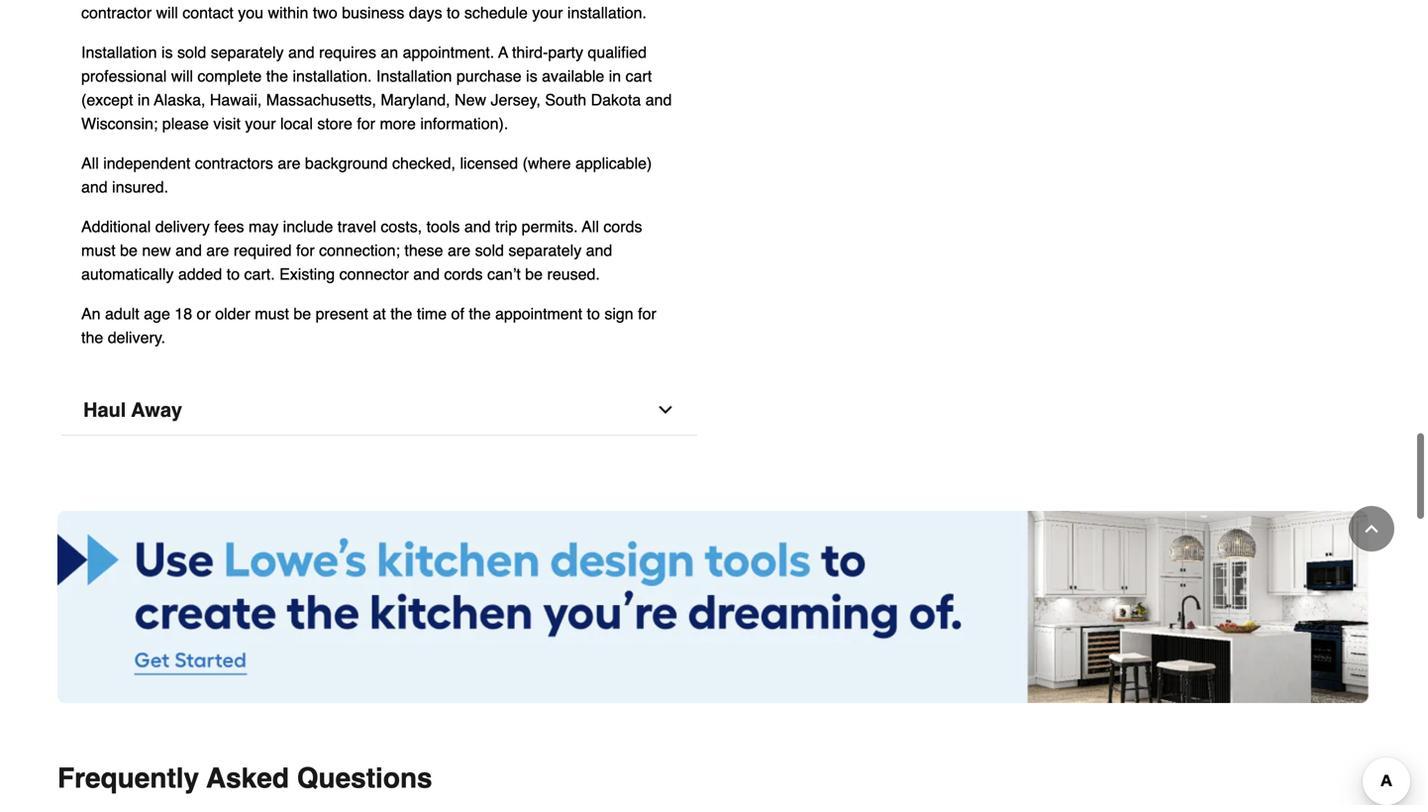 Task type: describe. For each thing, give the bounding box(es) containing it.
separately inside additional delivery fees may include travel costs, tools and trip permits. all cords must be new and are required for connection; these are sold separately and automatically added to cart. existing connector and cords can't be reused.
[[509, 241, 582, 260]]

1 vertical spatial cords
[[444, 265, 483, 284]]

sold inside installation is sold separately and requires an appointment. a third-party qualified professional will complete the installation. installation purchase is available in cart (except in alaska, hawaii, massachusetts, maryland, new jersey, south dakota and wisconsin; please visit your local store for more information).
[[177, 43, 206, 62]]

an adult age 18 or older must be present at the time of the appointment to sign for the delivery.
[[81, 305, 657, 347]]

at
[[373, 305, 386, 323]]

asked
[[207, 763, 289, 795]]

the right of
[[469, 305, 491, 323]]

appointment.
[[403, 43, 495, 62]]

1 horizontal spatial in
[[609, 67, 622, 85]]

cart.
[[244, 265, 275, 284]]

the inside installation is sold separately and requires an appointment. a third-party qualified professional will complete the installation. installation purchase is available in cart (except in alaska, hawaii, massachusetts, maryland, new jersey, south dakota and wisconsin; please visit your local store for more information).
[[266, 67, 288, 85]]

18
[[175, 305, 192, 323]]

for inside installation is sold separately and requires an appointment. a third-party qualified professional will complete the installation. installation purchase is available in cart (except in alaska, hawaii, massachusetts, maryland, new jersey, south dakota and wisconsin; please visit your local store for more information).
[[357, 115, 376, 133]]

more
[[380, 115, 416, 133]]

costs,
[[381, 218, 422, 236]]

1 vertical spatial be
[[525, 265, 543, 284]]

must inside additional delivery fees may include travel costs, tools and trip permits. all cords must be new and are required for connection; these are sold separately and automatically added to cart. existing connector and cords can't be reused.
[[81, 241, 116, 260]]

0 horizontal spatial is
[[161, 43, 173, 62]]

chevron down image
[[656, 401, 676, 420]]

connector
[[339, 265, 409, 284]]

appointment
[[495, 305, 583, 323]]

or
[[197, 305, 211, 323]]

haul
[[83, 399, 126, 422]]

your
[[245, 115, 276, 133]]

existing
[[280, 265, 335, 284]]

checked,
[[392, 154, 456, 173]]

adult
[[105, 305, 139, 323]]

must inside an adult age 18 or older must be present at the time of the appointment to sign for the delivery.
[[255, 305, 289, 323]]

haul away button
[[61, 386, 698, 436]]

visit
[[213, 115, 241, 133]]

frequently asked questions
[[57, 763, 433, 795]]

connection;
[[319, 241, 400, 260]]

party
[[548, 43, 584, 62]]

time
[[417, 305, 447, 323]]

the right at
[[391, 305, 413, 323]]

tools
[[427, 218, 460, 236]]

scroll to top element
[[1350, 506, 1395, 552]]

away
[[131, 399, 182, 422]]

information).
[[420, 115, 509, 133]]

are inside the all independent contractors are background checked, licensed (where applicable) and insured.
[[278, 154, 301, 173]]

third-
[[512, 43, 548, 62]]

reused.
[[547, 265, 600, 284]]

for inside additional delivery fees may include travel costs, tools and trip permits. all cords must be new and are required for connection; these are sold separately and automatically added to cart. existing connector and cords can't be reused.
[[296, 241, 315, 260]]

insured.
[[112, 178, 169, 196]]

independent
[[103, 154, 191, 173]]

complete
[[198, 67, 262, 85]]

purchase
[[457, 67, 522, 85]]

0 vertical spatial installation
[[81, 43, 157, 62]]

new
[[455, 91, 487, 109]]

delivery
[[155, 218, 210, 236]]

for inside an adult age 18 or older must be present at the time of the appointment to sign for the delivery.
[[638, 305, 657, 323]]

sold inside additional delivery fees may include travel costs, tools and trip permits. all cords must be new and are required for connection; these are sold separately and automatically added to cart. existing connector and cords can't be reused.
[[475, 241, 504, 260]]

jersey,
[[491, 91, 541, 109]]

travel
[[338, 218, 376, 236]]

2 horizontal spatial are
[[448, 241, 471, 260]]

0 vertical spatial be
[[120, 241, 138, 260]]

these
[[405, 241, 443, 260]]

0 horizontal spatial are
[[206, 241, 229, 260]]

sign
[[605, 305, 634, 323]]

additional delivery fees may include travel costs, tools and trip permits. all cords must be new and are required for connection; these are sold separately and automatically added to cart. existing connector and cords can't be reused.
[[81, 218, 643, 284]]

haul away
[[83, 399, 182, 422]]



Task type: vqa. For each thing, say whether or not it's contained in the screenshot.
qualified
yes



Task type: locate. For each thing, give the bounding box(es) containing it.
cords
[[604, 218, 643, 236], [444, 265, 483, 284]]

and down the delivery
[[176, 241, 202, 260]]

1 horizontal spatial are
[[278, 154, 301, 173]]

available
[[542, 67, 605, 85]]

hawaii,
[[210, 91, 262, 109]]

installation is sold separately and requires an appointment. a third-party qualified professional will complete the installation. installation purchase is available in cart (except in alaska, hawaii, massachusetts, maryland, new jersey, south dakota and wisconsin; please visit your local store for more information).
[[81, 43, 672, 133]]

are down local
[[278, 154, 301, 173]]

all inside additional delivery fees may include travel costs, tools and trip permits. all cords must be new and are required for connection; these are sold separately and automatically added to cart. existing connector and cords can't be reused.
[[582, 218, 599, 236]]

(except
[[81, 91, 133, 109]]

be left present
[[294, 305, 311, 323]]

0 horizontal spatial for
[[296, 241, 315, 260]]

is up will at left
[[161, 43, 173, 62]]

of
[[451, 305, 465, 323]]

1 vertical spatial installation
[[376, 67, 452, 85]]

0 horizontal spatial in
[[138, 91, 150, 109]]

new
[[142, 241, 171, 260]]

the right the complete
[[266, 67, 288, 85]]

wisconsin;
[[81, 115, 158, 133]]

cords down the applicable)
[[604, 218, 643, 236]]

installation up maryland,
[[376, 67, 452, 85]]

1 vertical spatial all
[[582, 218, 599, 236]]

1 vertical spatial is
[[526, 67, 538, 85]]

and left trip
[[465, 218, 491, 236]]

requires
[[319, 43, 377, 62]]

must
[[81, 241, 116, 260], [255, 305, 289, 323]]

store
[[317, 115, 353, 133]]

sold
[[177, 43, 206, 62], [475, 241, 504, 260]]

will
[[171, 67, 193, 85]]

dakota
[[591, 91, 641, 109]]

background
[[305, 154, 388, 173]]

frequently
[[57, 763, 199, 795]]

delivery.
[[108, 329, 166, 347]]

must down additional
[[81, 241, 116, 260]]

is
[[161, 43, 173, 62], [526, 67, 538, 85]]

1 vertical spatial separately
[[509, 241, 582, 260]]

a
[[499, 43, 508, 62]]

for
[[357, 115, 376, 133], [296, 241, 315, 260], [638, 305, 657, 323]]

0 vertical spatial all
[[81, 154, 99, 173]]

alaska,
[[154, 91, 206, 109]]

0 vertical spatial in
[[609, 67, 622, 85]]

in down professional
[[138, 91, 150, 109]]

1 horizontal spatial must
[[255, 305, 289, 323]]

0 horizontal spatial be
[[120, 241, 138, 260]]

installation
[[81, 43, 157, 62], [376, 67, 452, 85]]

0 horizontal spatial must
[[81, 241, 116, 260]]

an
[[381, 43, 399, 62]]

added
[[178, 265, 222, 284]]

all inside the all independent contractors are background checked, licensed (where applicable) and insured.
[[81, 154, 99, 173]]

all independent contractors are background checked, licensed (where applicable) and insured.
[[81, 154, 652, 196]]

(where
[[523, 154, 571, 173]]

1 horizontal spatial sold
[[475, 241, 504, 260]]

0 horizontal spatial sold
[[177, 43, 206, 62]]

0 horizontal spatial all
[[81, 154, 99, 173]]

licensed
[[460, 154, 518, 173]]

0 vertical spatial sold
[[177, 43, 206, 62]]

required
[[234, 241, 292, 260]]

is down third-
[[526, 67, 538, 85]]

for right "sign"
[[638, 305, 657, 323]]

to
[[227, 265, 240, 284], [587, 305, 600, 323]]

separately
[[211, 43, 284, 62], [509, 241, 582, 260]]

please
[[162, 115, 209, 133]]

are down fees
[[206, 241, 229, 260]]

in
[[609, 67, 622, 85], [138, 91, 150, 109]]

massachusetts,
[[266, 91, 376, 109]]

local
[[280, 115, 313, 133]]

1 vertical spatial sold
[[475, 241, 504, 260]]

1 horizontal spatial for
[[357, 115, 376, 133]]

are
[[278, 154, 301, 173], [206, 241, 229, 260], [448, 241, 471, 260]]

separately up the complete
[[211, 43, 284, 62]]

trip
[[495, 218, 517, 236]]

fees
[[214, 218, 244, 236]]

to left "sign"
[[587, 305, 600, 323]]

be
[[120, 241, 138, 260], [525, 265, 543, 284], [294, 305, 311, 323]]

cords up of
[[444, 265, 483, 284]]

to left cart.
[[227, 265, 240, 284]]

0 vertical spatial is
[[161, 43, 173, 62]]

south
[[545, 91, 587, 109]]

questions
[[297, 763, 433, 795]]

may
[[249, 218, 279, 236]]

the down an
[[81, 329, 103, 347]]

be up the automatically on the left of page
[[120, 241, 138, 260]]

0 horizontal spatial installation
[[81, 43, 157, 62]]

0 vertical spatial for
[[357, 115, 376, 133]]

additional
[[81, 218, 151, 236]]

2 vertical spatial for
[[638, 305, 657, 323]]

1 horizontal spatial be
[[294, 305, 311, 323]]

0 vertical spatial must
[[81, 241, 116, 260]]

sold up "can't"
[[475, 241, 504, 260]]

installation up professional
[[81, 43, 157, 62]]

for up existing
[[296, 241, 315, 260]]

for right store
[[357, 115, 376, 133]]

separately down permits.
[[509, 241, 582, 260]]

age
[[144, 305, 170, 323]]

sold up will at left
[[177, 43, 206, 62]]

1 vertical spatial to
[[587, 305, 600, 323]]

and up additional
[[81, 178, 108, 196]]

separately inside installation is sold separately and requires an appointment. a third-party qualified professional will complete the installation. installation purchase is available in cart (except in alaska, hawaii, massachusetts, maryland, new jersey, south dakota and wisconsin; please visit your local store for more information).
[[211, 43, 284, 62]]

an
[[81, 305, 101, 323]]

contractors
[[195, 154, 273, 173]]

and down these
[[414, 265, 440, 284]]

use lowe's kitchen design tools to create the kitchen you're dreaming of. get started. image
[[57, 512, 1369, 704]]

qualified
[[588, 43, 647, 62]]

chevron up image
[[1363, 519, 1382, 539]]

0 vertical spatial cords
[[604, 218, 643, 236]]

all
[[81, 154, 99, 173], [582, 218, 599, 236]]

applicable)
[[576, 154, 652, 173]]

in left cart
[[609, 67, 622, 85]]

automatically
[[81, 265, 174, 284]]

1 horizontal spatial to
[[587, 305, 600, 323]]

0 vertical spatial to
[[227, 265, 240, 284]]

1 vertical spatial for
[[296, 241, 315, 260]]

1 vertical spatial in
[[138, 91, 150, 109]]

can't
[[488, 265, 521, 284]]

all down 'wisconsin;'
[[81, 154, 99, 173]]

0 horizontal spatial separately
[[211, 43, 284, 62]]

to inside additional delivery fees may include travel costs, tools and trip permits. all cords must be new and are required for connection; these are sold separately and automatically added to cart. existing connector and cords can't be reused.
[[227, 265, 240, 284]]

present
[[316, 305, 369, 323]]

0 horizontal spatial cords
[[444, 265, 483, 284]]

1 horizontal spatial is
[[526, 67, 538, 85]]

2 horizontal spatial for
[[638, 305, 657, 323]]

2 vertical spatial be
[[294, 305, 311, 323]]

permits.
[[522, 218, 578, 236]]

and up reused.
[[586, 241, 613, 260]]

1 vertical spatial must
[[255, 305, 289, 323]]

installation.
[[293, 67, 372, 85]]

maryland,
[[381, 91, 450, 109]]

2 horizontal spatial be
[[525, 265, 543, 284]]

include
[[283, 218, 333, 236]]

be inside an adult age 18 or older must be present at the time of the appointment to sign for the delivery.
[[294, 305, 311, 323]]

professional
[[81, 67, 167, 85]]

older
[[215, 305, 250, 323]]

the
[[266, 67, 288, 85], [391, 305, 413, 323], [469, 305, 491, 323], [81, 329, 103, 347]]

1 horizontal spatial cords
[[604, 218, 643, 236]]

cart
[[626, 67, 652, 85]]

0 vertical spatial separately
[[211, 43, 284, 62]]

0 horizontal spatial to
[[227, 265, 240, 284]]

1 horizontal spatial all
[[582, 218, 599, 236]]

and down cart
[[646, 91, 672, 109]]

and inside the all independent contractors are background checked, licensed (where applicable) and insured.
[[81, 178, 108, 196]]

be right "can't"
[[525, 265, 543, 284]]

1 horizontal spatial installation
[[376, 67, 452, 85]]

all right permits.
[[582, 218, 599, 236]]

are down tools
[[448, 241, 471, 260]]

1 horizontal spatial separately
[[509, 241, 582, 260]]

and
[[288, 43, 315, 62], [646, 91, 672, 109], [81, 178, 108, 196], [465, 218, 491, 236], [176, 241, 202, 260], [586, 241, 613, 260], [414, 265, 440, 284]]

and up installation.
[[288, 43, 315, 62]]

to inside an adult age 18 or older must be present at the time of the appointment to sign for the delivery.
[[587, 305, 600, 323]]

must right older
[[255, 305, 289, 323]]



